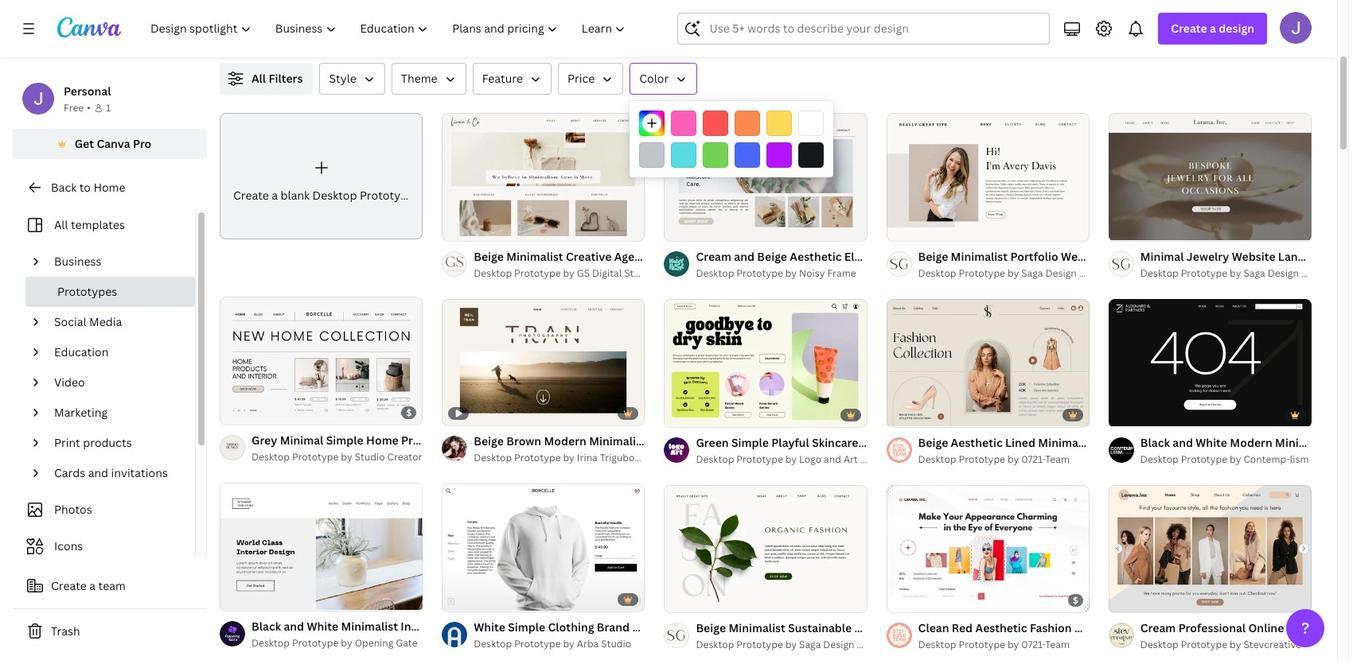 Task type: vqa. For each thing, say whether or not it's contained in the screenshot.
'Icons' at the bottom left of the page
yes



Task type: describe. For each thing, give the bounding box(es) containing it.
1 of 5 link for desktop prototype by noisy frame
[[664, 113, 868, 241]]

white simple clothing brand product detail page ui prototype desktop prototype by arba studio
[[474, 620, 812, 651]]

1,087
[[220, 76, 248, 92]]

beige for beige minimalist creative agency website desktop prototype
[[474, 249, 504, 264]]

$ for products
[[406, 407, 412, 419]]

free •
[[64, 101, 91, 115]]

store
[[1075, 621, 1104, 637]]

by inside beige minimalist portfolio website desktop prototype desktop prototype by saga design studio
[[1008, 267, 1020, 280]]

green
[[696, 435, 729, 450]]

print products
[[54, 436, 132, 451]]

#fed958 image
[[767, 111, 792, 136]]

1 desktop prototype by 0721-team link from the top
[[919, 452, 1090, 468]]

create a design
[[1172, 21, 1255, 36]]

black and white minimalist interior company desktop prototype image
[[220, 484, 423, 611]]

beige minimalist creative agency website desktop prototype link
[[474, 248, 806, 266]]

Search search field
[[710, 14, 1040, 44]]

website inside minimal jewelry website landing page desktop prototype by saga design studio
[[1232, 249, 1276, 264]]

products
[[83, 436, 132, 451]]

design
[[1219, 21, 1255, 36]]

video
[[54, 375, 85, 390]]

desktop prototype by 0721-team
[[919, 453, 1070, 466]]

agency
[[615, 249, 654, 264]]

design inside desktop prototype by saga design studio link
[[824, 639, 855, 652]]

cards and invitations link
[[48, 459, 186, 489]]

trash
[[51, 624, 80, 639]]

creative
[[566, 249, 612, 264]]

opening
[[355, 637, 394, 651]]

desktop prototype by irina trigubova link
[[474, 451, 646, 467]]

cream professional online shop desktop prototype image
[[1109, 486, 1312, 613]]

team inside clean red aesthetic fashion store website desktop prototype desktop prototype by 0721-team
[[1046, 639, 1070, 652]]

desktop prototype by saga design studio link for portfolio
[[919, 266, 1110, 282]]

#fed958 image
[[767, 111, 792, 136]]

online
[[1249, 621, 1285, 637]]

team
[[98, 579, 126, 594]]

marketing
[[54, 405, 108, 420]]

page inside 'white simple clothing brand product detail page ui prototype desktop prototype by arba studio'
[[714, 620, 740, 635]]

by inside green simple playful skincare product desktop prototype desktop prototype by logo and art / vibrant design resources
[[786, 453, 797, 466]]

page inside minimal jewelry website landing page desktop prototype by saga design studio
[[1325, 249, 1350, 264]]

website inside clean red aesthetic fashion store website desktop prototype desktop prototype by 0721-team
[[1107, 621, 1151, 637]]

grey
[[252, 433, 277, 449]]

5 for desktop prototype by noisy frame
[[693, 222, 699, 234]]

studio inside beige minimalist portfolio website desktop prototype desktop prototype by saga design studio
[[1080, 267, 1110, 280]]

aesthetic
[[976, 621, 1028, 637]]

beige minimalist portfolio website desktop prototype image
[[887, 114, 1090, 241]]

grey minimal simple home products shop desktop prototype link
[[252, 433, 586, 450]]

video link
[[48, 368, 186, 398]]

back to home
[[51, 180, 125, 195]]

green simple playful skincare product desktop prototype desktop prototype by logo and art / vibrant design resources
[[696, 435, 1010, 466]]

ui
[[742, 620, 754, 635]]

resources
[[937, 453, 984, 466]]

photos
[[54, 502, 92, 518]]

minimal jewelry website landing page desktop prototype image
[[1109, 114, 1312, 241]]

#b612fb image
[[767, 143, 792, 168]]

color
[[640, 71, 669, 86]]

beige for beige minimalist portfolio website desktop prototype
[[919, 249, 949, 264]]

0721- inside clean red aesthetic fashion store website desktop prototype desktop prototype by 0721-team
[[1022, 639, 1046, 652]]

by inside clean red aesthetic fashion store website desktop prototype desktop prototype by 0721-team
[[1008, 639, 1020, 652]]

desktop prototype by noisy frame link
[[696, 266, 868, 282]]

fashion
[[1030, 621, 1072, 637]]

back to home link
[[13, 172, 207, 204]]

0 horizontal spatial saga
[[800, 639, 821, 652]]

desktop prototype by contemp-lism link
[[1141, 452, 1312, 468]]

desktop prototype by studio creator link
[[252, 450, 423, 466]]

$ for store
[[1073, 595, 1079, 607]]

desktop inside cream professional online shop deskto desktop prototype by stevcreative
[[1141, 639, 1179, 652]]

create a blank desktop prototype
[[233, 188, 414, 203]]

website inside beige minimalist portfolio website desktop prototype desktop prototype by saga design studio
[[1062, 249, 1105, 264]]

all filters button
[[220, 63, 313, 95]]

product for skincare
[[861, 435, 905, 450]]

social
[[54, 315, 87, 330]]

of for desktop prototype by 0721-team
[[905, 222, 914, 234]]

1 of 10 link
[[220, 484, 423, 612]]

beige minimalist portfolio website desktop prototype link
[[919, 248, 1211, 266]]

a for design
[[1210, 21, 1217, 36]]

clean red aesthetic fashion store website desktop prototype desktop prototype by 0721-team
[[919, 621, 1256, 652]]

templates for all templates
[[71, 217, 125, 233]]

products
[[401, 433, 451, 449]]

create for create a design
[[1172, 21, 1208, 36]]

desktop prototype by logo and art / vibrant design resources link
[[696, 452, 984, 468]]

white
[[474, 620, 506, 635]]

saga inside minimal jewelry website landing page desktop prototype by saga design studio
[[1244, 267, 1266, 280]]

gate
[[396, 637, 418, 651]]

#fd5ebb image
[[671, 111, 697, 136]]

#b612fb image
[[767, 143, 792, 168]]

add a new color image
[[639, 111, 665, 136]]

art
[[844, 453, 858, 466]]

1 for beige aesthetic lined minimalist fashion collection website landing page desktop prototype image
[[898, 408, 903, 420]]

desktop prototype by stevcreative link
[[1141, 638, 1312, 654]]

all templates
[[54, 217, 125, 233]]

canva
[[97, 136, 130, 151]]

red
[[952, 621, 973, 637]]

logo
[[800, 453, 822, 466]]

desktop prototype templates image
[[973, 0, 1312, 11]]

skincare
[[812, 435, 859, 450]]

frame
[[828, 267, 856, 280]]

create a design button
[[1159, 13, 1268, 45]]

create a team
[[51, 579, 126, 594]]

create a team button
[[13, 571, 207, 603]]

#fd5152 image
[[703, 111, 729, 136]]

white simple clothing brand product detail page ui prototype image
[[442, 485, 645, 612]]

website inside beige minimalist creative agency website desktop prototype desktop prototype by gs digital studio
[[657, 249, 701, 264]]

marketing link
[[48, 398, 186, 428]]

1 for "minimal jewelry website landing page desktop prototype" 'image'
[[1120, 222, 1125, 234]]

price button
[[558, 63, 624, 95]]

design inside beige minimalist portfolio website desktop prototype desktop prototype by saga design studio
[[1046, 267, 1077, 280]]

simple for desktop
[[732, 435, 769, 450]]

trigubova
[[600, 452, 646, 465]]

black and white modern minimalist creative portfolio 404 page website design prototype image
[[1109, 300, 1312, 427]]

print
[[54, 436, 80, 451]]

education
[[54, 345, 109, 360]]

green simple playful skincare product desktop prototype link
[[696, 434, 1010, 452]]

cream professional online shop deskto link
[[1141, 621, 1350, 638]]

desktop prototype by saga design studio
[[696, 639, 887, 652]]

minimal inside minimal jewelry website landing page desktop prototype by saga design studio
[[1141, 249, 1185, 264]]

gs
[[577, 267, 590, 280]]



Task type: locate. For each thing, give the bounding box(es) containing it.
create inside create a blank desktop prototype element
[[233, 188, 269, 203]]

desktop prototype by saga design studio link down portfolio
[[919, 266, 1110, 282]]

simple inside 'white simple clothing brand product detail page ui prototype desktop prototype by arba studio'
[[508, 620, 546, 635]]

photos link
[[22, 495, 186, 526]]

clean red aesthetic fashion store website desktop prototype image
[[887, 486, 1090, 613]]

1 vertical spatial 0721-
[[1022, 639, 1046, 652]]

studio inside 'white simple clothing brand product detail page ui prototype desktop prototype by arba studio'
[[601, 638, 632, 651]]

minimalist left portfolio
[[951, 249, 1008, 264]]

product up vibrant
[[861, 435, 905, 450]]

website right jewelry
[[1232, 249, 1276, 264]]

1 inside 1 of 10 'link'
[[231, 592, 236, 604]]

page
[[1325, 249, 1350, 264], [714, 620, 740, 635]]

5
[[693, 222, 699, 234], [1138, 222, 1143, 234]]

minimal jewelry website landing page desktop prototype by saga design studio
[[1141, 249, 1350, 280]]

0 horizontal spatial minimal
[[280, 433, 324, 449]]

1 of 5 up beige minimalist creative agency website desktop prototype link
[[676, 222, 699, 234]]

create a blank desktop prototype element
[[220, 113, 423, 240]]

simple up desktop prototype by studio creator link
[[326, 433, 364, 449]]

irina
[[577, 452, 598, 465]]

filters
[[269, 71, 303, 86]]

page left ui
[[714, 620, 740, 635]]

0 vertical spatial page
[[1325, 249, 1350, 264]]

1 horizontal spatial a
[[272, 188, 278, 203]]

home right "to"
[[93, 180, 125, 195]]

design
[[1046, 267, 1077, 280], [1268, 267, 1300, 280], [903, 453, 934, 466], [824, 639, 855, 652]]

1 of 4
[[898, 222, 921, 234], [898, 408, 921, 420]]

0721- right resources
[[1022, 453, 1046, 466]]

beige inside beige minimalist portfolio website desktop prototype desktop prototype by saga design studio
[[919, 249, 949, 264]]

#74d353 image
[[703, 143, 729, 168]]

arba
[[577, 638, 599, 651]]

studio inside minimal jewelry website landing page desktop prototype by saga design studio
[[1302, 267, 1332, 280]]

1 of 4 for desktop prototype by saga design studio
[[898, 222, 921, 234]]

0 horizontal spatial and
[[88, 466, 108, 481]]

design inside minimal jewelry website landing page desktop prototype by saga design studio
[[1268, 267, 1300, 280]]

cards
[[54, 466, 85, 481]]

1 of 5
[[676, 222, 699, 234], [1120, 222, 1143, 234]]

grey minimal simple home products shop desktop prototype desktop prototype by studio creator
[[252, 433, 586, 464]]

all for all templates
[[54, 217, 68, 233]]

all filters
[[252, 71, 303, 86]]

desktop prototype by opening gate
[[252, 637, 418, 651]]

create left blank
[[233, 188, 269, 203]]

of for desktop prototype by contemp-lism
[[1127, 222, 1136, 234]]

2 1 of 5 link from the left
[[1109, 113, 1312, 241]]

deskto
[[1318, 621, 1350, 637]]

cards and invitations
[[54, 466, 168, 481]]

a left design
[[1210, 21, 1217, 36]]

beige
[[474, 249, 504, 264], [919, 249, 949, 264]]

simple inside green simple playful skincare product desktop prototype desktop prototype by logo and art / vibrant design resources
[[732, 435, 769, 450]]

1 vertical spatial desktop prototype by 0721-team link
[[919, 638, 1090, 654]]

prototype inside minimal jewelry website landing page desktop prototype by saga design studio
[[1181, 267, 1228, 280]]

minimal inside grey minimal simple home products shop desktop prototype desktop prototype by studio creator
[[280, 433, 324, 449]]

0 vertical spatial desktop prototype by 0721-team link
[[919, 452, 1090, 468]]

0 horizontal spatial templates
[[71, 217, 125, 233]]

1 0721- from the top
[[1022, 453, 1046, 466]]

1 vertical spatial product
[[633, 620, 676, 635]]

0 vertical spatial all
[[252, 71, 266, 86]]

all
[[252, 71, 266, 86], [54, 217, 68, 233]]

$ up grey minimal simple home products shop desktop prototype link
[[406, 407, 412, 419]]

1 of 4 link for desktop prototype by saga design studio
[[887, 113, 1090, 241]]

cream
[[1141, 621, 1176, 637]]

1 horizontal spatial minimal
[[1141, 249, 1185, 264]]

create down icons
[[51, 579, 87, 594]]

0 vertical spatial home
[[93, 180, 125, 195]]

desktop prototype by saga design studio link for website
[[1141, 266, 1332, 282]]

beige minimalist sustainable organic fashion landing page desktop prototype image
[[664, 486, 868, 613]]

create left design
[[1172, 21, 1208, 36]]

0721- down the fashion
[[1022, 639, 1046, 652]]

by
[[563, 267, 575, 280], [786, 267, 797, 280], [1008, 267, 1020, 280], [1230, 267, 1242, 280], [341, 451, 353, 464], [563, 452, 575, 465], [786, 453, 797, 466], [1008, 453, 1020, 466], [1230, 453, 1242, 466], [341, 637, 353, 651], [563, 638, 575, 651], [786, 639, 797, 652], [1008, 639, 1020, 652], [1230, 639, 1242, 652]]

1 vertical spatial team
[[1046, 639, 1070, 652]]

vibrant
[[867, 453, 901, 466]]

simple up desktop prototype by arba studio link on the bottom of the page
[[508, 620, 546, 635]]

0 horizontal spatial a
[[89, 579, 96, 594]]

beige minimalist creative agency website desktop prototype image
[[442, 114, 645, 241]]

4
[[916, 222, 921, 234], [916, 408, 921, 420]]

and inside green simple playful skincare product desktop prototype desktop prototype by logo and art / vibrant design resources
[[824, 453, 842, 466]]

top level navigation element
[[140, 13, 640, 45]]

1 horizontal spatial 5
[[1138, 222, 1143, 234]]

social media
[[54, 315, 122, 330]]

prototypes
[[57, 284, 117, 299]]

beige minimalist portfolio website desktop prototype desktop prototype by saga design studio
[[919, 249, 1211, 280]]

desktop prototype by saga design studio link down jewelry
[[1141, 266, 1332, 282]]

0 horizontal spatial shop
[[453, 433, 481, 449]]

2 0721- from the top
[[1022, 639, 1046, 652]]

1 beige from the left
[[474, 249, 504, 264]]

10
[[249, 592, 259, 604]]

icons link
[[22, 532, 186, 562]]

#4a66fb image
[[735, 143, 760, 168]]

0 horizontal spatial beige
[[474, 249, 504, 264]]

desktop prototype by contemp-lism
[[1141, 453, 1310, 466]]

templates down back to home
[[71, 217, 125, 233]]

product inside 'white simple clothing brand product detail page ui prototype desktop prototype by arba studio'
[[633, 620, 676, 635]]

jacob simon image
[[1280, 12, 1312, 44]]

desktop prototype by irina trigubova
[[474, 452, 646, 465]]

1 1 of 4 link from the top
[[887, 113, 1090, 241]]

minimal left jewelry
[[1141, 249, 1185, 264]]

2 4 from the top
[[916, 408, 921, 420]]

0 vertical spatial product
[[861, 435, 905, 450]]

a inside button
[[89, 579, 96, 594]]

1 horizontal spatial simple
[[508, 620, 546, 635]]

#fe884c image
[[735, 111, 760, 136], [735, 111, 760, 136]]

and right cards
[[88, 466, 108, 481]]

1 horizontal spatial $
[[1073, 595, 1079, 607]]

1 1 of 5 link from the left
[[664, 113, 868, 241]]

#fd5152 image
[[703, 111, 729, 136]]

a inside "dropdown button"
[[1210, 21, 1217, 36]]

prototype inside cream professional online shop deskto desktop prototype by stevcreative
[[1181, 639, 1228, 652]]

0 horizontal spatial minimalist
[[507, 249, 564, 264]]

cream and beige aesthetic elegant online portfolio shop desktop prototype image
[[664, 114, 868, 241]]

contemp-
[[1244, 453, 1291, 466]]

1 horizontal spatial product
[[861, 435, 905, 450]]

4 for desktop prototype by 0721-team
[[916, 408, 921, 420]]

beige minimalist creative agency website desktop prototype desktop prototype by gs digital studio
[[474, 249, 806, 280]]

minimalist
[[507, 249, 564, 264], [951, 249, 1008, 264]]

landing
[[1279, 249, 1322, 264]]

home up 'creator'
[[366, 433, 399, 449]]

1 vertical spatial 1 of 4 link
[[887, 299, 1090, 427]]

1 of 5 for desktop prototype by noisy frame
[[676, 222, 699, 234]]

of for desktop prototype by logo and art / vibrant design resources
[[682, 222, 691, 234]]

theme
[[401, 71, 438, 86]]

portfolio
[[1011, 249, 1059, 264]]

0 vertical spatial shop
[[453, 433, 481, 449]]

0 horizontal spatial 1 of 5
[[676, 222, 699, 234]]

desktop prototype by 0721-team link
[[919, 452, 1090, 468], [919, 638, 1090, 654]]

1 of 4 link for desktop prototype by 0721-team
[[887, 299, 1090, 427]]

by inside grey minimal simple home products shop desktop prototype desktop prototype by studio creator
[[341, 451, 353, 464]]

desktop inside minimal jewelry website landing page desktop prototype by saga design studio
[[1141, 267, 1179, 280]]

1 vertical spatial templates
[[71, 217, 125, 233]]

0 vertical spatial 0721-
[[1022, 453, 1046, 466]]

website right agency at the left of the page
[[657, 249, 701, 264]]

#4a66fb image
[[735, 143, 760, 168]]

1 for cream and beige aesthetic elegant online portfolio shop desktop prototype image
[[676, 222, 680, 234]]

all right 1,087
[[252, 71, 266, 86]]

0 horizontal spatial create
[[51, 579, 87, 594]]

a for team
[[89, 579, 96, 594]]

1 for black and white minimalist interior company desktop prototype image
[[231, 592, 236, 604]]

green simple playful skincare product desktop prototype image
[[664, 300, 868, 427]]

desktop prototype by noisy frame
[[696, 267, 856, 280]]

detail
[[679, 620, 711, 635]]

2 vertical spatial create
[[51, 579, 87, 594]]

1 horizontal spatial minimalist
[[951, 249, 1008, 264]]

1 vertical spatial create
[[233, 188, 269, 203]]

1 1 of 5 from the left
[[676, 222, 699, 234]]

0 horizontal spatial 5
[[693, 222, 699, 234]]

•
[[87, 101, 91, 115]]

desktop prototype by saga design studio link
[[919, 266, 1110, 282], [1141, 266, 1332, 282], [696, 638, 887, 654]]

blank
[[281, 188, 310, 203]]

0 horizontal spatial product
[[633, 620, 676, 635]]

2 horizontal spatial saga
[[1244, 267, 1266, 280]]

product inside green simple playful skincare product desktop prototype desktop prototype by logo and art / vibrant design resources
[[861, 435, 905, 450]]

create for create a blank desktop prototype
[[233, 188, 269, 203]]

social media link
[[48, 307, 186, 338]]

shop inside grey minimal simple home products shop desktop prototype desktop prototype by studio creator
[[453, 433, 481, 449]]

0 horizontal spatial all
[[54, 217, 68, 233]]

and down skincare
[[824, 453, 842, 466]]

studio inside beige minimalist creative agency website desktop prototype desktop prototype by gs digital studio
[[625, 267, 655, 280]]

None search field
[[678, 13, 1051, 45]]

desktop prototype by arba studio link
[[474, 637, 645, 653]]

grey minimal simple home products shop desktop prototype image
[[220, 298, 423, 425]]

by inside beige minimalist creative agency website desktop prototype desktop prototype by gs digital studio
[[563, 267, 575, 280]]

templates right 1,087
[[251, 76, 305, 92]]

1 of 5 link
[[664, 113, 868, 241], [1109, 113, 1312, 241]]

1 horizontal spatial page
[[1325, 249, 1350, 264]]

shop right products
[[453, 433, 481, 449]]

prototype
[[360, 188, 414, 203], [751, 249, 806, 264], [1156, 249, 1211, 264], [514, 267, 561, 280], [737, 267, 783, 280], [959, 267, 1006, 280], [1181, 267, 1228, 280], [532, 433, 586, 449], [955, 435, 1010, 450], [292, 451, 339, 464], [514, 452, 561, 465], [737, 453, 783, 466], [959, 453, 1006, 466], [1181, 453, 1228, 466], [757, 620, 812, 635], [1201, 621, 1256, 637], [292, 637, 339, 651], [514, 638, 561, 651], [737, 639, 783, 652], [959, 639, 1006, 652], [1181, 639, 1228, 652]]

0 horizontal spatial 1 of 5 link
[[664, 113, 868, 241]]

4 for desktop prototype by saga design studio
[[916, 222, 921, 234]]

#c1c6cb image
[[639, 143, 665, 168], [639, 143, 665, 168]]

create for create a team
[[51, 579, 87, 594]]

1 of 4 for desktop prototype by 0721-team
[[898, 408, 921, 420]]

simple for ui
[[508, 620, 546, 635]]

product for brand
[[633, 620, 676, 635]]

shop inside cream professional online shop deskto desktop prototype by stevcreative
[[1287, 621, 1315, 637]]

cream professional online shop deskto desktop prototype by stevcreative
[[1141, 621, 1350, 652]]

1 team from the top
[[1046, 453, 1070, 466]]

0 horizontal spatial $
[[406, 407, 412, 419]]

#fd5ebb image
[[671, 111, 697, 136]]

style button
[[320, 63, 385, 95]]

1 vertical spatial 1 of 4
[[898, 408, 921, 420]]

jewelry
[[1187, 249, 1230, 264]]

2 horizontal spatial create
[[1172, 21, 1208, 36]]

trash link
[[13, 616, 207, 648]]

1 horizontal spatial shop
[[1287, 621, 1315, 637]]

1 horizontal spatial 1 of 5 link
[[1109, 113, 1312, 241]]

home inside grey minimal simple home products shop desktop prototype desktop prototype by studio creator
[[366, 433, 399, 449]]

2 5 from the left
[[1138, 222, 1143, 234]]

2 team from the top
[[1046, 639, 1070, 652]]

a for blank
[[272, 188, 278, 203]]

1 horizontal spatial home
[[366, 433, 399, 449]]

2 horizontal spatial a
[[1210, 21, 1217, 36]]

studio inside grey minimal simple home products shop desktop prototype desktop prototype by studio creator
[[355, 451, 385, 464]]

all for all filters
[[252, 71, 266, 86]]

0 vertical spatial 1 of 4 link
[[887, 113, 1090, 241]]

saga inside beige minimalist portfolio website desktop prototype desktop prototype by saga design studio
[[1022, 267, 1044, 280]]

2 1 of 4 from the top
[[898, 408, 921, 420]]

0 horizontal spatial home
[[93, 180, 125, 195]]

all inside button
[[252, 71, 266, 86]]

minimalist up desktop prototype by gs digital studio link
[[507, 249, 564, 264]]

noisy
[[800, 267, 825, 280]]

1 horizontal spatial saga
[[1022, 267, 1044, 280]]

2 minimalist from the left
[[951, 249, 1008, 264]]

shop left deskto
[[1287, 621, 1315, 637]]

2 1 of 5 from the left
[[1120, 222, 1143, 234]]

minimalist inside beige minimalist portfolio website desktop prototype desktop prototype by saga design studio
[[951, 249, 1008, 264]]

1 vertical spatial 4
[[916, 408, 921, 420]]

brand
[[597, 620, 630, 635]]

desktop inside 'white simple clothing brand product detail page ui prototype desktop prototype by arba studio'
[[474, 638, 512, 651]]

business
[[54, 254, 102, 269]]

design inside green simple playful skincare product desktop prototype desktop prototype by logo and art / vibrant design resources
[[903, 453, 934, 466]]

1 of 5 link for desktop prototype by saga design studio
[[1109, 113, 1312, 241]]

minimal right grey
[[280, 433, 324, 449]]

0721-
[[1022, 453, 1046, 466], [1022, 639, 1046, 652]]

pro
[[133, 136, 152, 151]]

2 vertical spatial a
[[89, 579, 96, 594]]

1 vertical spatial $
[[1073, 595, 1079, 607]]

2 beige from the left
[[919, 249, 949, 264]]

clean red aesthetic fashion store website desktop prototype link
[[919, 621, 1256, 638]]

professional
[[1179, 621, 1246, 637]]

1 horizontal spatial all
[[252, 71, 266, 86]]

product left detail
[[633, 620, 676, 635]]

1 vertical spatial home
[[366, 433, 399, 449]]

1 vertical spatial shop
[[1287, 621, 1315, 637]]

5 for desktop prototype by saga design studio
[[1138, 222, 1143, 234]]

get canva pro button
[[13, 129, 207, 159]]

price
[[568, 71, 595, 86]]

0 vertical spatial a
[[1210, 21, 1217, 36]]

icons
[[54, 539, 83, 554]]

#74d353 image
[[703, 143, 729, 168]]

0 horizontal spatial page
[[714, 620, 740, 635]]

minimalist for creative
[[507, 249, 564, 264]]

0 vertical spatial create
[[1172, 21, 1208, 36]]

0 vertical spatial minimal
[[1141, 249, 1185, 264]]

1 minimalist from the left
[[507, 249, 564, 264]]

1 for beige minimalist portfolio website desktop prototype image
[[898, 222, 903, 234]]

0 horizontal spatial desktop prototype by saga design studio link
[[696, 638, 887, 654]]

0 vertical spatial $
[[406, 407, 412, 419]]

feature button
[[473, 63, 552, 95]]

0 vertical spatial templates
[[251, 76, 305, 92]]

1 horizontal spatial beige
[[919, 249, 949, 264]]

1 vertical spatial page
[[714, 620, 740, 635]]

create inside create a design "dropdown button"
[[1172, 21, 1208, 36]]

1 vertical spatial a
[[272, 188, 278, 203]]

simple right the green
[[732, 435, 769, 450]]

1 vertical spatial minimal
[[280, 433, 324, 449]]

stevcreative
[[1244, 639, 1302, 652]]

1 1 of 4 from the top
[[898, 222, 921, 234]]

digital
[[592, 267, 622, 280]]

website right portfolio
[[1062, 249, 1105, 264]]

business link
[[48, 247, 186, 277]]

playful
[[772, 435, 810, 450]]

1 horizontal spatial create
[[233, 188, 269, 203]]

by inside minimal jewelry website landing page desktop prototype by saga design studio
[[1230, 267, 1242, 280]]

by inside 'white simple clothing brand product detail page ui prototype desktop prototype by arba studio'
[[563, 638, 575, 651]]

0 vertical spatial 1 of 4
[[898, 222, 921, 234]]

#ffffff image
[[799, 111, 824, 136], [799, 111, 824, 136]]

by inside cream professional online shop deskto desktop prototype by stevcreative
[[1230, 639, 1242, 652]]

website
[[657, 249, 701, 264], [1062, 249, 1105, 264], [1232, 249, 1276, 264], [1107, 621, 1151, 637]]

$ up clean red aesthetic fashion store website desktop prototype link on the right of the page
[[1073, 595, 1079, 607]]

#55dbe0 image
[[671, 143, 697, 168], [671, 143, 697, 168]]

and inside cards and invitations link
[[88, 466, 108, 481]]

1 5 from the left
[[693, 222, 699, 234]]

website right store
[[1107, 621, 1151, 637]]

get
[[75, 136, 94, 151]]

0 vertical spatial team
[[1046, 453, 1070, 466]]

minimalist for portfolio
[[951, 249, 1008, 264]]

2 1 of 4 link from the top
[[887, 299, 1090, 427]]

1 vertical spatial all
[[54, 217, 68, 233]]

0 vertical spatial 4
[[916, 222, 921, 234]]

all down back
[[54, 217, 68, 233]]

simple inside grey minimal simple home products shop desktop prototype desktop prototype by studio creator
[[326, 433, 364, 449]]

of inside 'link'
[[238, 592, 247, 604]]

1 horizontal spatial and
[[824, 453, 842, 466]]

templates
[[251, 76, 305, 92], [71, 217, 125, 233]]

print products link
[[48, 428, 186, 459]]

0 horizontal spatial simple
[[326, 433, 364, 449]]

add a new color image
[[639, 111, 665, 136]]

#15181b image
[[799, 143, 824, 168], [799, 143, 824, 168]]

1 horizontal spatial desktop prototype by saga design studio link
[[919, 266, 1110, 282]]

desktop prototype by saga design studio link down ui
[[696, 638, 887, 654]]

1 4 from the top
[[916, 222, 921, 234]]

2 desktop prototype by 0721-team link from the top
[[919, 638, 1090, 654]]

create inside create a team button
[[51, 579, 87, 594]]

minimalist inside beige minimalist creative agency website desktop prototype desktop prototype by gs digital studio
[[507, 249, 564, 264]]

a left blank
[[272, 188, 278, 203]]

1 of 5 up beige minimalist portfolio website desktop prototype link
[[1120, 222, 1143, 234]]

2 horizontal spatial simple
[[732, 435, 769, 450]]

beige inside beige minimalist creative agency website desktop prototype desktop prototype by gs digital studio
[[474, 249, 504, 264]]

1
[[106, 101, 111, 115], [676, 222, 680, 234], [898, 222, 903, 234], [1120, 222, 1125, 234], [898, 408, 903, 420], [231, 592, 236, 604]]

1 horizontal spatial 1 of 5
[[1120, 222, 1143, 234]]

feature
[[482, 71, 523, 86]]

beige aesthetic lined minimalist fashion collection website landing page desktop prototype image
[[887, 300, 1090, 427]]

minimal
[[1141, 249, 1185, 264], [280, 433, 324, 449]]

white simple clothing brand product detail page ui prototype link
[[474, 620, 812, 637]]

/
[[861, 453, 864, 466]]

page right landing
[[1325, 249, 1350, 264]]

1 horizontal spatial templates
[[251, 76, 305, 92]]

templates for 1,087 templates
[[251, 76, 305, 92]]

2 horizontal spatial desktop prototype by saga design studio link
[[1141, 266, 1332, 282]]

a left team
[[89, 579, 96, 594]]

create
[[1172, 21, 1208, 36], [233, 188, 269, 203], [51, 579, 87, 594]]

1 of 5 for desktop prototype by saga design studio
[[1120, 222, 1143, 234]]



